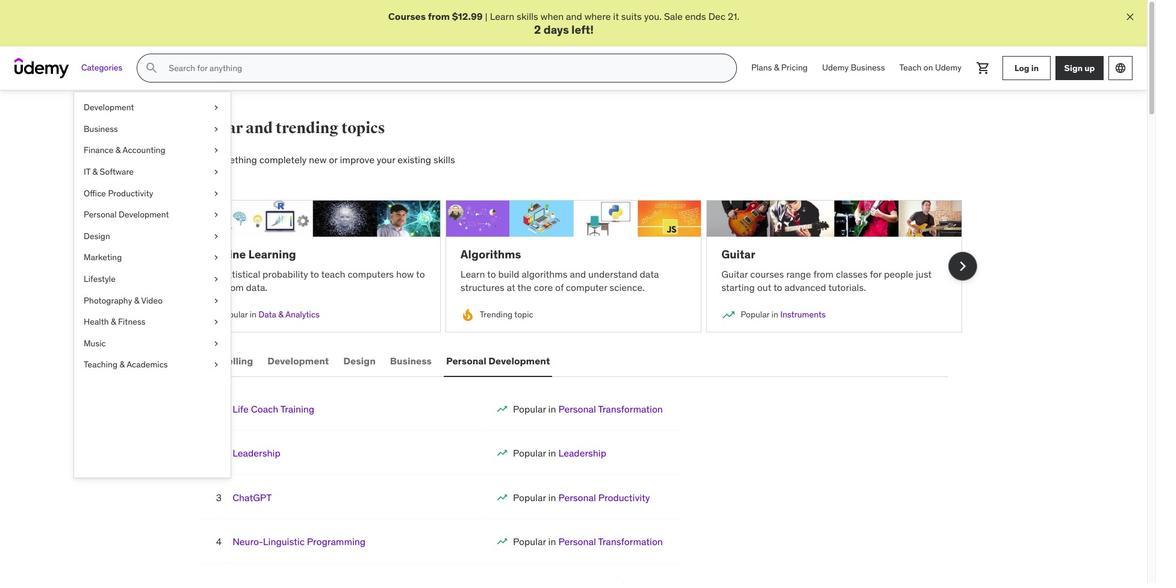 Task type: describe. For each thing, give the bounding box(es) containing it.
it & software
[[84, 166, 134, 177]]

plans & pricing
[[752, 62, 808, 73]]

plans & pricing link
[[744, 54, 815, 83]]

how
[[396, 268, 414, 280]]

neuro-
[[233, 536, 263, 548]]

completely
[[259, 153, 307, 165]]

use statistical probability to teach computers how to learn from data.
[[200, 268, 425, 293]]

life coach training link
[[233, 403, 314, 415]]

pricing
[[782, 62, 808, 73]]

business button
[[388, 347, 434, 376]]

personal inside the personal development button
[[446, 355, 487, 367]]

& inside carousel element
[[278, 309, 284, 320]]

starting
[[722, 281, 755, 293]]

music
[[84, 338, 106, 349]]

existing
[[398, 153, 431, 165]]

finance & accounting link
[[74, 140, 231, 161]]

algorithms
[[522, 268, 568, 280]]

development inside 'button'
[[268, 355, 329, 367]]

health & fitness
[[84, 316, 146, 327]]

1 vertical spatial productivity
[[599, 491, 650, 503]]

software
[[100, 166, 134, 177]]

where
[[585, 10, 611, 22]]

development button
[[265, 347, 331, 376]]

in inside log in link
[[1032, 63, 1039, 73]]

science.
[[610, 281, 645, 293]]

development link
[[74, 97, 231, 119]]

neuro-linguistic programming link
[[233, 536, 366, 548]]

academics
[[127, 359, 168, 370]]

skills inside the courses from $12.99 | learn skills when and where it suits you. sale ends dec 21. 2 days left!
[[517, 10, 538, 22]]

popular in instruments
[[741, 309, 826, 320]]

popular in data & analytics
[[219, 309, 320, 320]]

in down popular in personal productivity
[[548, 536, 556, 548]]

1 vertical spatial and
[[246, 119, 273, 137]]

xsmall image for music
[[211, 338, 221, 350]]

learn something completely new or improve your existing skills
[[185, 153, 455, 165]]

and inside the courses from $12.99 | learn skills when and where it suits you. sale ends dec 21. 2 days left!
[[566, 10, 582, 22]]

teaching
[[84, 359, 118, 370]]

and inside learn to build algorithms and understand data structures at the core of computer science.
[[570, 268, 586, 280]]

your
[[377, 153, 395, 165]]

shopping cart with 0 items image
[[976, 61, 991, 75]]

teaching & academics link
[[74, 354, 231, 376]]

statistical
[[219, 268, 260, 280]]

personal for chatgpt
[[559, 491, 596, 503]]

core
[[534, 281, 553, 293]]

ends
[[685, 10, 706, 22]]

teach on udemy
[[900, 62, 962, 73]]

chatgpt
[[233, 491, 272, 503]]

xsmall image for personal development
[[211, 209, 221, 221]]

data
[[640, 268, 659, 280]]

office productivity link
[[74, 183, 231, 204]]

training
[[280, 403, 314, 415]]

design button
[[341, 347, 378, 376]]

popular in personal transformation for life coach training
[[513, 403, 663, 415]]

popular in image inside carousel element
[[200, 308, 214, 322]]

|
[[485, 10, 488, 22]]

popular in personal transformation for neuro-linguistic programming
[[513, 536, 663, 548]]

2
[[534, 23, 541, 37]]

teach on udemy link
[[892, 54, 969, 83]]

personal development button
[[444, 347, 553, 376]]

learn for algorithms
[[461, 268, 485, 280]]

linguistic
[[263, 536, 305, 548]]

0 vertical spatial business
[[851, 62, 885, 73]]

learn inside the courses from $12.99 | learn skills when and where it suits you. sale ends dec 21. 2 days left!
[[490, 10, 515, 22]]

business for business button
[[390, 355, 432, 367]]

personal transformation link for neuro-linguistic programming
[[559, 536, 663, 548]]

plans
[[752, 62, 772, 73]]

xsmall image for office productivity
[[211, 188, 221, 199]]

popular in image for popular in leadership
[[496, 447, 508, 459]]

fitness
[[118, 316, 146, 327]]

learn for popular and trending topics
[[185, 153, 209, 165]]

personal inside personal development link
[[84, 209, 117, 220]]

courses
[[388, 10, 426, 22]]

xsmall image for marketing
[[211, 252, 221, 264]]

popular in leadership
[[513, 447, 607, 459]]

in down popular in leadership
[[548, 491, 556, 503]]

personal productivity link
[[559, 491, 650, 503]]

udemy business
[[822, 62, 885, 73]]

to right how
[[416, 268, 425, 280]]

marketing
[[84, 252, 122, 263]]

cell for chatgpt
[[513, 491, 650, 503]]

& for fitness
[[111, 316, 116, 327]]

computer
[[566, 281, 607, 293]]

in up popular in personal productivity
[[548, 447, 556, 459]]

data
[[259, 309, 276, 320]]

2 udemy from the left
[[935, 62, 962, 73]]

photography & video
[[84, 295, 163, 306]]

sale
[[664, 10, 683, 22]]

something
[[211, 153, 257, 165]]

0 horizontal spatial productivity
[[108, 188, 153, 199]]

sign up link
[[1056, 56, 1104, 80]]

teaching & academics
[[84, 359, 168, 370]]

xsmall image for finance & accounting
[[211, 145, 221, 157]]

out
[[757, 281, 772, 293]]

xsmall image for design
[[211, 231, 221, 242]]

1 udemy from the left
[[822, 62, 849, 73]]

trending topic image
[[461, 308, 475, 322]]

improve
[[340, 153, 375, 165]]

& for software
[[93, 166, 98, 177]]

development down office productivity link
[[119, 209, 169, 220]]

udemy business link
[[815, 54, 892, 83]]

log
[[1015, 63, 1030, 73]]

analytics
[[286, 309, 320, 320]]

photography
[[84, 295, 132, 306]]

it
[[84, 166, 90, 177]]

in left instruments link
[[772, 309, 779, 320]]

cell for neuro-linguistic programming
[[513, 536, 663, 548]]

it
[[613, 10, 619, 22]]

when
[[541, 10, 564, 22]]



Task type: locate. For each thing, give the bounding box(es) containing it.
new
[[309, 153, 327, 165]]

5 xsmall image from the top
[[211, 231, 221, 242]]

close image
[[1125, 11, 1137, 23]]

to up structures
[[487, 268, 496, 280]]

personal
[[84, 209, 117, 220], [446, 355, 487, 367], [559, 403, 596, 415], [559, 491, 596, 503], [559, 536, 596, 548]]

leadership up chatgpt at the bottom
[[233, 447, 280, 459]]

0 horizontal spatial leadership link
[[233, 447, 280, 459]]

in up popular in leadership
[[548, 403, 556, 415]]

xsmall image
[[211, 102, 221, 114], [211, 123, 221, 135], [211, 145, 221, 157], [211, 188, 221, 199], [211, 231, 221, 242], [211, 252, 221, 264], [211, 273, 221, 285], [211, 316, 221, 328], [211, 359, 221, 371]]

0 horizontal spatial personal development
[[84, 209, 169, 220]]

1 popular in personal transformation from the top
[[513, 403, 663, 415]]

1 cell from the top
[[513, 403, 663, 415]]

guitar
[[722, 247, 756, 262], [722, 268, 748, 280]]

carousel element
[[185, 186, 977, 347]]

0 vertical spatial from
[[428, 10, 450, 22]]

lifestyle
[[84, 273, 116, 284]]

instruments
[[781, 309, 826, 320]]

to
[[310, 268, 319, 280], [416, 268, 425, 280], [487, 268, 496, 280], [774, 281, 783, 293]]

personal development link
[[74, 204, 231, 226]]

personal down popular in personal productivity
[[559, 536, 596, 548]]

personal transformation link
[[559, 403, 663, 415], [559, 536, 663, 548]]

xsmall image inside the design link
[[211, 231, 221, 242]]

1 horizontal spatial skills
[[517, 10, 538, 22]]

popular in personal transformation
[[513, 403, 663, 415], [513, 536, 663, 548]]

2 horizontal spatial from
[[814, 268, 834, 280]]

transformation for neuro-linguistic programming
[[598, 536, 663, 548]]

design inside button
[[344, 355, 376, 367]]

from inside guitar courses range from classes for people just starting out to advanced tutorials.
[[814, 268, 834, 280]]

understand
[[589, 268, 638, 280]]

1 xsmall image from the top
[[211, 102, 221, 114]]

personal for neuro-linguistic programming
[[559, 536, 596, 548]]

or
[[329, 153, 338, 165]]

2 popular in personal transformation from the top
[[513, 536, 663, 548]]

design for the design link
[[84, 231, 110, 241]]

bestselling
[[201, 355, 253, 367]]

0 horizontal spatial skills
[[434, 153, 455, 165]]

1 horizontal spatial personal development
[[446, 355, 550, 367]]

to right out
[[774, 281, 783, 293]]

& right finance
[[116, 145, 121, 156]]

guitar for guitar
[[722, 247, 756, 262]]

& for academics
[[120, 359, 125, 370]]

1 vertical spatial popular in personal transformation
[[513, 536, 663, 548]]

leadership
[[233, 447, 280, 459], [559, 447, 607, 459]]

0 horizontal spatial leadership
[[233, 447, 280, 459]]

business left teach
[[851, 62, 885, 73]]

advanced
[[785, 281, 826, 293]]

and up completely
[[246, 119, 273, 137]]

from inside the courses from $12.99 | learn skills when and where it suits you. sale ends dec 21. 2 days left!
[[428, 10, 450, 22]]

marketing link
[[74, 247, 231, 269]]

2 vertical spatial and
[[570, 268, 586, 280]]

courses
[[750, 268, 784, 280]]

personal down popular in leadership
[[559, 491, 596, 503]]

popular in personal transformation up popular in leadership
[[513, 403, 663, 415]]

& left video
[[134, 295, 139, 306]]

of
[[555, 281, 564, 293]]

3 xsmall image from the top
[[211, 295, 221, 307]]

personal transformation link for life coach training
[[559, 403, 663, 415]]

1 horizontal spatial productivity
[[599, 491, 650, 503]]

learn up structures
[[461, 268, 485, 280]]

& for video
[[134, 295, 139, 306]]

xsmall image inside personal development link
[[211, 209, 221, 221]]

design link
[[74, 226, 231, 247]]

next image
[[953, 257, 972, 276]]

0 horizontal spatial design
[[84, 231, 110, 241]]

personal for life coach training
[[559, 403, 596, 415]]

xsmall image for development
[[211, 102, 221, 114]]

& right teaching
[[120, 359, 125, 370]]

& right "plans"
[[774, 62, 780, 73]]

2 xsmall image from the top
[[211, 209, 221, 221]]

xsmall image inside business link
[[211, 123, 221, 135]]

xsmall image for business
[[211, 123, 221, 135]]

xsmall image for lifestyle
[[211, 273, 221, 285]]

xsmall image inside marketing link
[[211, 252, 221, 264]]

business for business link
[[84, 123, 118, 134]]

use
[[200, 268, 216, 280]]

0 vertical spatial design
[[84, 231, 110, 241]]

1 vertical spatial business
[[84, 123, 118, 134]]

1 vertical spatial personal development
[[446, 355, 550, 367]]

xsmall image up bestselling
[[211, 338, 221, 350]]

$12.99
[[452, 10, 483, 22]]

& right data
[[278, 309, 284, 320]]

0 vertical spatial learn
[[490, 10, 515, 22]]

topics
[[341, 119, 385, 137]]

1 vertical spatial design
[[344, 355, 376, 367]]

probability
[[263, 268, 308, 280]]

1 leadership link from the left
[[233, 447, 280, 459]]

business right design button
[[390, 355, 432, 367]]

popular in image for neuro-linguistic programming
[[496, 536, 508, 548]]

from down statistical on the top
[[224, 281, 244, 293]]

business link
[[74, 119, 231, 140]]

3 xsmall image from the top
[[211, 145, 221, 157]]

1 transformation from the top
[[598, 403, 663, 415]]

xsmall image for health & fitness
[[211, 316, 221, 328]]

udemy image
[[14, 58, 69, 78]]

0 vertical spatial skills
[[517, 10, 538, 22]]

7 xsmall image from the top
[[211, 273, 221, 285]]

xsmall image inside office productivity link
[[211, 188, 221, 199]]

sign up
[[1065, 63, 1095, 73]]

choose a language image
[[1115, 62, 1127, 74]]

to left teach
[[310, 268, 319, 280]]

from left $12.99
[[428, 10, 450, 22]]

guitar for guitar courses range from classes for people just starting out to advanced tutorials.
[[722, 268, 748, 280]]

leadership link up chatgpt at the bottom
[[233, 447, 280, 459]]

4 xsmall image from the top
[[211, 188, 221, 199]]

at
[[507, 281, 515, 293]]

video
[[141, 295, 163, 306]]

popular in personal transformation down popular in personal productivity
[[513, 536, 663, 548]]

algorithms
[[461, 247, 521, 262]]

udemy right pricing
[[822, 62, 849, 73]]

build
[[498, 268, 520, 280]]

0 horizontal spatial udemy
[[822, 62, 849, 73]]

health & fitness link
[[74, 311, 231, 333]]

2 vertical spatial learn
[[461, 268, 485, 280]]

0 horizontal spatial from
[[224, 281, 244, 293]]

finance
[[84, 145, 114, 156]]

1 horizontal spatial udemy
[[935, 62, 962, 73]]

from inside use statistical probability to teach computers how to learn from data.
[[224, 281, 244, 293]]

in
[[1032, 63, 1039, 73], [250, 309, 257, 320], [772, 309, 779, 320], [548, 403, 556, 415], [548, 447, 556, 459], [548, 491, 556, 503], [548, 536, 556, 548]]

learn left something
[[185, 153, 209, 165]]

for
[[870, 268, 882, 280]]

2 personal transformation link from the top
[[559, 536, 663, 548]]

development down analytics
[[268, 355, 329, 367]]

personal development down the trending
[[446, 355, 550, 367]]

learn inside learn to build algorithms and understand data structures at the core of computer science.
[[461, 268, 485, 280]]

development down categories 'dropdown button'
[[84, 102, 134, 113]]

xsmall image inside finance & accounting link
[[211, 145, 221, 157]]

4 xsmall image from the top
[[211, 338, 221, 350]]

1 vertical spatial from
[[814, 268, 834, 280]]

leadership link up popular in personal productivity
[[559, 447, 607, 459]]

popular
[[185, 119, 243, 137], [219, 309, 248, 320], [741, 309, 770, 320], [513, 403, 546, 415], [513, 447, 546, 459], [513, 491, 546, 503], [513, 536, 546, 548]]

2 leadership from the left
[[559, 447, 607, 459]]

xsmall image inside teaching & academics link
[[211, 359, 221, 371]]

xsmall image inside development link
[[211, 102, 221, 114]]

design up marketing
[[84, 231, 110, 241]]

sign
[[1065, 63, 1083, 73]]

skills up 2
[[517, 10, 538, 22]]

and up left!
[[566, 10, 582, 22]]

0 vertical spatial transformation
[[598, 403, 663, 415]]

1 xsmall image from the top
[[211, 166, 221, 178]]

to inside guitar courses range from classes for people just starting out to advanced tutorials.
[[774, 281, 783, 293]]

skills right existing
[[434, 153, 455, 165]]

xsmall image for it & software
[[211, 166, 221, 178]]

1 guitar from the top
[[722, 247, 756, 262]]

2 horizontal spatial learn
[[490, 10, 515, 22]]

topic
[[515, 309, 534, 320]]

learning
[[248, 247, 296, 262]]

personal up popular in leadership
[[559, 403, 596, 415]]

2 vertical spatial popular in image
[[496, 491, 508, 503]]

Search for anything text field
[[166, 58, 722, 78]]

guitar inside guitar courses range from classes for people just starting out to advanced tutorials.
[[722, 268, 748, 280]]

instruments link
[[781, 309, 826, 320]]

0 horizontal spatial business
[[84, 123, 118, 134]]

popular and trending topics
[[185, 119, 385, 137]]

data & analytics link
[[259, 309, 320, 320]]

1 vertical spatial popular in image
[[496, 403, 508, 415]]

xsmall image down learn
[[211, 295, 221, 307]]

0 vertical spatial guitar
[[722, 247, 756, 262]]

1 horizontal spatial leadership
[[559, 447, 607, 459]]

1 horizontal spatial business
[[390, 355, 432, 367]]

4 cell from the top
[[513, 536, 663, 548]]

0 vertical spatial productivity
[[108, 188, 153, 199]]

personal development for the personal development button
[[446, 355, 550, 367]]

categories button
[[74, 54, 130, 83]]

1 vertical spatial learn
[[185, 153, 209, 165]]

xsmall image up machine
[[211, 209, 221, 221]]

personal development down office productivity
[[84, 209, 169, 220]]

1 vertical spatial personal transformation link
[[559, 536, 663, 548]]

learn right the |
[[490, 10, 515, 22]]

cell for leadership
[[513, 447, 607, 459]]

2 transformation from the top
[[598, 536, 663, 548]]

leadership link
[[233, 447, 280, 459], [559, 447, 607, 459]]

coach
[[251, 403, 278, 415]]

life coach training
[[233, 403, 314, 415]]

3 cell from the top
[[513, 491, 650, 503]]

2 horizontal spatial business
[[851, 62, 885, 73]]

business inside button
[[390, 355, 432, 367]]

from up advanced
[[814, 268, 834, 280]]

2 vertical spatial popular in image
[[496, 536, 508, 548]]

popular in image
[[200, 308, 214, 322], [496, 403, 508, 415], [496, 536, 508, 548]]

personal down 'office'
[[84, 209, 117, 220]]

xsmall image inside lifestyle link
[[211, 273, 221, 285]]

1 personal transformation link from the top
[[559, 403, 663, 415]]

0 vertical spatial and
[[566, 10, 582, 22]]

xsmall image
[[211, 166, 221, 178], [211, 209, 221, 221], [211, 295, 221, 307], [211, 338, 221, 350]]

submit search image
[[145, 61, 159, 75]]

personal development for personal development link
[[84, 209, 169, 220]]

2 guitar from the top
[[722, 268, 748, 280]]

1 horizontal spatial learn
[[461, 268, 485, 280]]

people
[[884, 268, 914, 280]]

& for accounting
[[116, 145, 121, 156]]

categories
[[81, 62, 122, 73]]

xsmall image inside the photography & video link
[[211, 295, 221, 307]]

& right health
[[111, 316, 116, 327]]

learn
[[490, 10, 515, 22], [185, 153, 209, 165], [461, 268, 485, 280]]

popular in image for popular in instruments
[[722, 308, 736, 322]]

udemy right on
[[935, 62, 962, 73]]

1 vertical spatial guitar
[[722, 268, 748, 280]]

0 vertical spatial popular in personal transformation
[[513, 403, 663, 415]]

programming
[[307, 536, 366, 548]]

days
[[544, 23, 569, 37]]

lifestyle link
[[74, 269, 231, 290]]

2 vertical spatial business
[[390, 355, 432, 367]]

suits
[[621, 10, 642, 22]]

to inside learn to build algorithms and understand data structures at the core of computer science.
[[487, 268, 496, 280]]

5 cell from the top
[[513, 580, 663, 583]]

photography & video link
[[74, 290, 231, 311]]

music link
[[74, 333, 231, 354]]

leadership up popular in personal productivity
[[559, 447, 607, 459]]

skills
[[517, 10, 538, 22], [434, 153, 455, 165]]

courses from $12.99 | learn skills when and where it suits you. sale ends dec 21. 2 days left!
[[388, 10, 740, 37]]

on
[[924, 62, 933, 73]]

cell for life coach training
[[513, 403, 663, 415]]

guitar courses range from classes for people just starting out to advanced tutorials.
[[722, 268, 932, 293]]

log in
[[1015, 63, 1039, 73]]

design left business button
[[344, 355, 376, 367]]

log in link
[[1003, 56, 1051, 80]]

3
[[216, 491, 222, 503]]

trending
[[480, 309, 513, 320]]

xsmall image inside health & fitness link
[[211, 316, 221, 328]]

productivity
[[108, 188, 153, 199], [599, 491, 650, 503]]

0 horizontal spatial learn
[[185, 153, 209, 165]]

just
[[916, 268, 932, 280]]

& for pricing
[[774, 62, 780, 73]]

bestselling button
[[199, 347, 256, 376]]

6 xsmall image from the top
[[211, 252, 221, 264]]

1 horizontal spatial from
[[428, 10, 450, 22]]

1 horizontal spatial leadership link
[[559, 447, 607, 459]]

8 xsmall image from the top
[[211, 316, 221, 328]]

xsmall image inside music link
[[211, 338, 221, 350]]

in left data
[[250, 309, 257, 320]]

development inside button
[[489, 355, 550, 367]]

personal development inside button
[[446, 355, 550, 367]]

personal down the trending topic icon
[[446, 355, 487, 367]]

0 vertical spatial personal transformation link
[[559, 403, 663, 415]]

2 vertical spatial from
[[224, 281, 244, 293]]

0 vertical spatial popular in image
[[722, 308, 736, 322]]

chatgpt link
[[233, 491, 272, 503]]

2 xsmall image from the top
[[211, 123, 221, 135]]

left!
[[572, 23, 594, 37]]

xsmall image down something
[[211, 166, 221, 178]]

popular in image for life coach training
[[496, 403, 508, 415]]

office
[[84, 188, 106, 199]]

transformation
[[598, 403, 663, 415], [598, 536, 663, 548]]

0 vertical spatial personal development
[[84, 209, 169, 220]]

in right log
[[1032, 63, 1039, 73]]

1 vertical spatial transformation
[[598, 536, 663, 548]]

development down topic
[[489, 355, 550, 367]]

1 vertical spatial skills
[[434, 153, 455, 165]]

transformation for life coach training
[[598, 403, 663, 415]]

popular in personal productivity
[[513, 491, 650, 503]]

accounting
[[123, 145, 165, 156]]

0 vertical spatial popular in image
[[200, 308, 214, 322]]

popular in image
[[722, 308, 736, 322], [496, 447, 508, 459], [496, 491, 508, 503]]

1 vertical spatial popular in image
[[496, 447, 508, 459]]

trending topic
[[480, 309, 534, 320]]

& inside "link"
[[774, 62, 780, 73]]

office productivity
[[84, 188, 153, 199]]

design for design button
[[344, 355, 376, 367]]

2 cell from the top
[[513, 447, 607, 459]]

cell
[[513, 403, 663, 415], [513, 447, 607, 459], [513, 491, 650, 503], [513, 536, 663, 548], [513, 580, 663, 583]]

2 leadership link from the left
[[559, 447, 607, 459]]

xsmall image for teaching & academics
[[211, 359, 221, 371]]

xsmall image inside it & software link
[[211, 166, 221, 178]]

xsmall image for photography & video
[[211, 295, 221, 307]]

popular in image for popular in personal productivity
[[496, 491, 508, 503]]

learn
[[200, 281, 221, 293]]

9 xsmall image from the top
[[211, 359, 221, 371]]

& right it
[[93, 166, 98, 177]]

1 leadership from the left
[[233, 447, 280, 459]]

and up computer
[[570, 268, 586, 280]]

business up finance
[[84, 123, 118, 134]]

1 horizontal spatial design
[[344, 355, 376, 367]]



Task type: vqa. For each thing, say whether or not it's contained in the screenshot.
concepts
no



